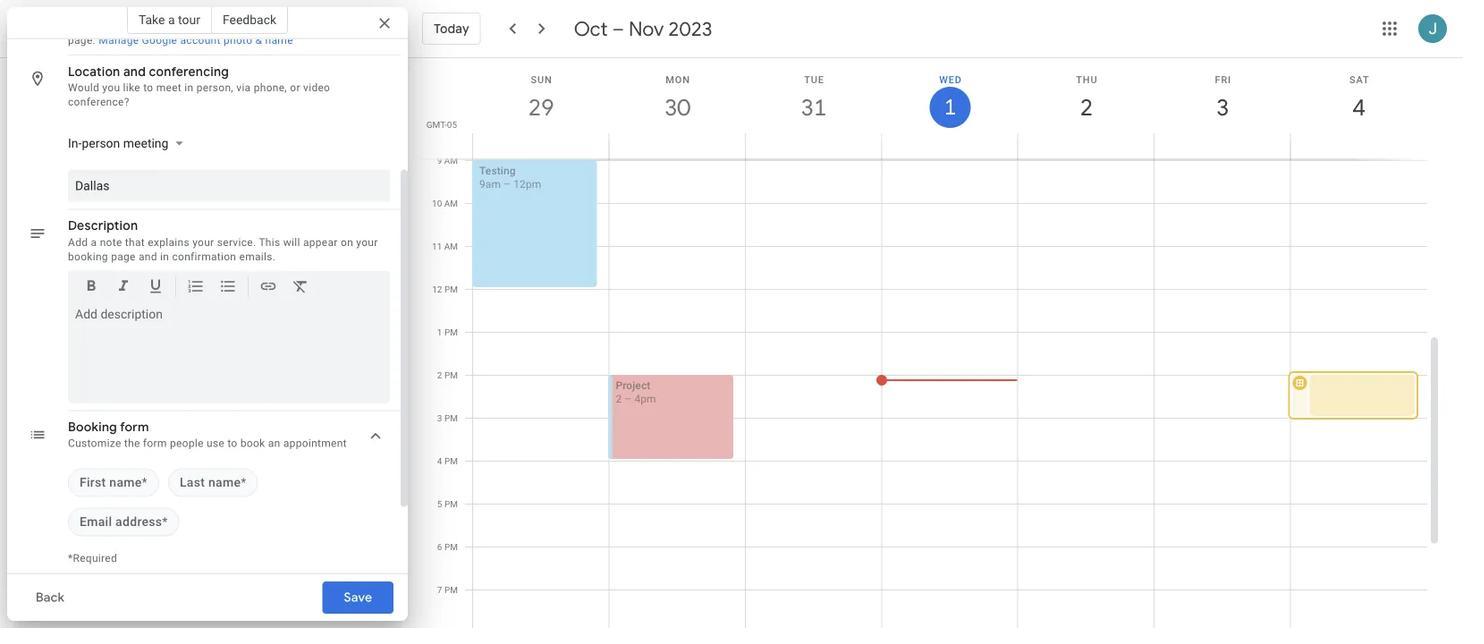 Task type: vqa. For each thing, say whether or not it's contained in the screenshot.
Would
yes



Task type: describe. For each thing, give the bounding box(es) containing it.
on inside description add a note that explains your service. this will appear on your booking page and in confirmation emails.
[[341, 236, 353, 249]]

oct
[[574, 16, 608, 41]]

back button
[[21, 576, 79, 619]]

today
[[434, 21, 469, 37]]

on inside this is how your identity will be displayed on the booking page.
[[278, 20, 291, 33]]

this is how your identity will be displayed on the booking page.
[[68, 20, 353, 47]]

displayed
[[228, 20, 275, 33]]

use
[[207, 438, 225, 450]]

pm for 2 pm
[[445, 370, 458, 381]]

manage
[[99, 34, 139, 47]]

and inside location and conferencing would you like to meet in person, via phone, or video conference?
[[123, 64, 146, 80]]

1 inside wed 1
[[943, 93, 956, 121]]

pm for 4 pm
[[445, 456, 458, 467]]

be
[[212, 20, 225, 33]]

1 column header
[[882, 58, 1019, 159]]

pm for 7 pm
[[445, 585, 458, 595]]

4pm
[[635, 393, 656, 405]]

saturday, november 4 element
[[1339, 87, 1380, 128]]

grid containing 29
[[415, 58, 1442, 628]]

add
[[68, 236, 88, 249]]

0 vertical spatial form
[[120, 420, 149, 436]]

note
[[100, 236, 122, 249]]

9am
[[480, 178, 501, 191]]

remove formatting image
[[292, 277, 310, 298]]

conferencing
[[149, 64, 229, 80]]

31
[[800, 93, 826, 122]]

fri
[[1216, 74, 1232, 85]]

first
[[80, 476, 106, 490]]

back
[[36, 590, 65, 606]]

Description text field
[[75, 307, 383, 396]]

a inside button
[[168, 12, 175, 27]]

testing
[[480, 165, 516, 177]]

05
[[447, 119, 457, 130]]

meeting
[[123, 136, 169, 151]]

5
[[437, 499, 442, 510]]

0 horizontal spatial 2
[[437, 370, 442, 381]]

* for last name
[[241, 476, 247, 490]]

book
[[241, 438, 265, 450]]

10
[[432, 198, 442, 209]]

11
[[432, 241, 442, 252]]

thursday, november 2 element
[[1066, 87, 1108, 128]]

photo
[[224, 34, 253, 47]]

1 pm
[[437, 327, 458, 338]]

list item containing last name
[[168, 469, 258, 497]]

and inside description add a note that explains your service. this will appear on your booking page and in confirmation emails.
[[139, 251, 157, 263]]

person
[[82, 136, 120, 151]]

tue 31
[[800, 74, 826, 122]]

2 pm
[[437, 370, 458, 381]]

pm for 6 pm
[[445, 542, 458, 552]]

last
[[180, 476, 205, 490]]

gmt-05
[[427, 119, 457, 130]]

italic image
[[115, 277, 132, 298]]

in-
[[68, 136, 82, 151]]

fri 3
[[1216, 74, 1232, 122]]

the inside this is how your identity will be displayed on the booking page.
[[294, 20, 310, 33]]

appear
[[303, 236, 338, 249]]

6
[[437, 542, 442, 552]]

1 vertical spatial 4
[[437, 456, 442, 467]]

description add a note that explains your service. this will appear on your booking page and in confirmation emails.
[[68, 218, 378, 263]]

to inside location and conferencing would you like to meet in person, via phone, or video conference?
[[143, 82, 153, 94]]

customize
[[68, 438, 121, 450]]

confirmation
[[172, 251, 236, 263]]

2 horizontal spatial your
[[356, 236, 378, 249]]

today button
[[422, 7, 481, 50]]

1 horizontal spatial –
[[613, 16, 624, 41]]

insert link image
[[259, 277, 277, 298]]

2023
[[669, 16, 713, 41]]

take a tour button
[[127, 5, 212, 34]]

* for email address
[[162, 515, 168, 530]]

feedback
[[223, 12, 277, 27]]

1 vertical spatial form
[[143, 438, 167, 450]]

email
[[80, 515, 112, 530]]

description
[[68, 218, 138, 234]]

is
[[92, 20, 101, 33]]

mon
[[666, 74, 690, 85]]

thu
[[1077, 74, 1098, 85]]

am for 9 am
[[444, 155, 458, 166]]

sat 4
[[1350, 74, 1370, 122]]

take
[[139, 12, 165, 27]]

video
[[303, 82, 330, 94]]

booking form customize the form people use to book an appointment
[[68, 420, 347, 450]]

bold image
[[82, 277, 100, 298]]

*required
[[68, 552, 117, 565]]

– for testing 9am – 12pm
[[504, 178, 511, 191]]

in inside location and conferencing would you like to meet in person, via phone, or video conference?
[[185, 82, 194, 94]]

page
[[111, 251, 136, 263]]

2 for 2
[[1079, 93, 1092, 122]]

pm for 12 pm
[[445, 284, 458, 295]]

location and conferencing would you like to meet in person, via phone, or video conference?
[[68, 64, 330, 109]]

wed
[[940, 74, 962, 85]]

5 pm
[[437, 499, 458, 510]]

identity
[[153, 20, 190, 33]]

sunday, october 29 element
[[521, 87, 562, 128]]



Task type: locate. For each thing, give the bounding box(es) containing it.
am right 11
[[444, 241, 458, 252]]

the right displayed at left top
[[294, 20, 310, 33]]

3 pm from the top
[[445, 370, 458, 381]]

0 vertical spatial 2
[[1079, 93, 1092, 122]]

booking
[[68, 420, 117, 436]]

1 vertical spatial and
[[139, 251, 157, 263]]

7
[[437, 585, 442, 595]]

on
[[278, 20, 291, 33], [341, 236, 353, 249]]

* for first name
[[142, 476, 148, 490]]

1 horizontal spatial the
[[294, 20, 310, 33]]

0 vertical spatial and
[[123, 64, 146, 80]]

pm for 1 pm
[[445, 327, 458, 338]]

9 am
[[437, 155, 458, 166]]

9
[[437, 155, 442, 166]]

pm
[[445, 284, 458, 295], [445, 327, 458, 338], [445, 370, 458, 381], [445, 413, 458, 424], [445, 456, 458, 467], [445, 499, 458, 510], [445, 542, 458, 552], [445, 585, 458, 595]]

4 down 'sat'
[[1352, 93, 1365, 122]]

pm right 12
[[445, 284, 458, 295]]

31 column header
[[745, 58, 882, 159]]

and
[[123, 64, 146, 80], [139, 251, 157, 263]]

1 horizontal spatial 4
[[1352, 93, 1365, 122]]

7 pm
[[437, 585, 458, 595]]

thu 2
[[1077, 74, 1098, 122]]

3 down fri at the top right of the page
[[1216, 93, 1229, 122]]

1 vertical spatial in
[[160, 251, 169, 263]]

will inside this is how your identity will be displayed on the booking page.
[[193, 20, 210, 33]]

booking inside description add a note that explains your service. this will appear on your booking page and in confirmation emails.
[[68, 251, 108, 263]]

form left 'people'
[[143, 438, 167, 450]]

0 horizontal spatial in
[[160, 251, 169, 263]]

how
[[104, 20, 125, 33]]

pm right 6
[[445, 542, 458, 552]]

0 vertical spatial a
[[168, 12, 175, 27]]

2 am from the top
[[444, 198, 458, 209]]

that
[[125, 236, 145, 249]]

0 horizontal spatial *
[[142, 476, 148, 490]]

page.
[[68, 34, 96, 47]]

to right use
[[228, 438, 238, 450]]

this
[[68, 20, 90, 33], [259, 236, 280, 249]]

6 pm from the top
[[445, 499, 458, 510]]

a right 'add'
[[91, 236, 97, 249]]

list item
[[68, 469, 159, 497], [168, 469, 258, 497], [68, 508, 180, 537]]

2 horizontal spatial *
[[241, 476, 247, 490]]

1 horizontal spatial a
[[168, 12, 175, 27]]

nov
[[629, 16, 664, 41]]

1 horizontal spatial booking
[[313, 20, 353, 33]]

manage google account photo & name
[[99, 34, 293, 47]]

underline image
[[147, 277, 165, 298]]

0 vertical spatial in
[[185, 82, 194, 94]]

– for project 2 – 4pm
[[625, 393, 632, 405]]

12pm
[[514, 178, 542, 191]]

the inside booking form customize the form people use to book an appointment
[[124, 438, 140, 450]]

and down the that
[[139, 251, 157, 263]]

sun
[[531, 74, 553, 85]]

take a tour
[[139, 12, 200, 27]]

1 vertical spatial booking
[[68, 251, 108, 263]]

– inside project 2 – 4pm
[[625, 393, 632, 405]]

in down conferencing
[[185, 82, 194, 94]]

sat
[[1350, 74, 1370, 85]]

0 vertical spatial to
[[143, 82, 153, 94]]

monday, october 30 element
[[657, 87, 698, 128]]

2 horizontal spatial name
[[265, 34, 293, 47]]

this up "emails."
[[259, 236, 280, 249]]

– down project
[[625, 393, 632, 405]]

phone,
[[254, 82, 287, 94]]

a
[[168, 12, 175, 27], [91, 236, 97, 249]]

grid
[[415, 58, 1442, 628]]

1 vertical spatial to
[[228, 438, 238, 450]]

&
[[256, 34, 262, 47]]

2 vertical spatial am
[[444, 241, 458, 252]]

12 pm
[[432, 284, 458, 295]]

am for 10 am
[[444, 198, 458, 209]]

0 horizontal spatial 3
[[437, 413, 442, 424]]

numbered list image
[[187, 277, 205, 298]]

1 vertical spatial 1
[[437, 327, 442, 338]]

1 horizontal spatial on
[[341, 236, 353, 249]]

5 pm from the top
[[445, 456, 458, 467]]

friday, november 3 element
[[1203, 87, 1244, 128]]

30
[[664, 93, 689, 122]]

your inside this is how your identity will be displayed on the booking page.
[[128, 20, 150, 33]]

sun 29
[[528, 74, 553, 122]]

*
[[142, 476, 148, 490], [241, 476, 247, 490], [162, 515, 168, 530]]

in-person meeting button
[[61, 127, 190, 160]]

29 column header
[[472, 58, 610, 159]]

and up like
[[123, 64, 146, 80]]

2 down 1 pm
[[437, 370, 442, 381]]

via
[[236, 82, 251, 94]]

in down explains
[[160, 251, 169, 263]]

form right booking
[[120, 420, 149, 436]]

30 column header
[[609, 58, 746, 159]]

1 pm from the top
[[445, 284, 458, 295]]

gmt-
[[427, 119, 447, 130]]

29
[[528, 93, 553, 122]]

2 column header
[[1018, 58, 1155, 159]]

name right first
[[109, 476, 142, 490]]

4 column header
[[1291, 58, 1428, 159]]

2 vertical spatial 2
[[616, 393, 622, 405]]

your right how
[[128, 20, 150, 33]]

the right customize
[[124, 438, 140, 450]]

pm up 4 pm
[[445, 413, 458, 424]]

3
[[1216, 93, 1229, 122], [437, 413, 442, 424]]

service.
[[217, 236, 256, 249]]

would
[[68, 82, 99, 94]]

bulleted list image
[[219, 277, 237, 298]]

an
[[268, 438, 281, 450]]

0 horizontal spatial on
[[278, 20, 291, 33]]

am right 9
[[444, 155, 458, 166]]

booking down 'add'
[[68, 251, 108, 263]]

email address *
[[80, 515, 168, 530]]

tue
[[805, 74, 825, 85]]

pm up 5 pm
[[445, 456, 458, 467]]

manage google account photo & name link
[[99, 34, 293, 47]]

0 horizontal spatial name
[[109, 476, 142, 490]]

2 inside the 'thu 2'
[[1079, 93, 1092, 122]]

0 horizontal spatial –
[[504, 178, 511, 191]]

0 horizontal spatial a
[[91, 236, 97, 249]]

4
[[1352, 93, 1365, 122], [437, 456, 442, 467]]

name right '&'
[[265, 34, 293, 47]]

formatting options toolbar
[[68, 271, 390, 309]]

1 vertical spatial –
[[504, 178, 511, 191]]

list item containing first name
[[68, 469, 159, 497]]

1 horizontal spatial in
[[185, 82, 194, 94]]

project
[[616, 379, 651, 392]]

am for 11 am
[[444, 241, 458, 252]]

name for last name *
[[208, 476, 241, 490]]

people
[[170, 438, 204, 450]]

meet
[[156, 82, 182, 94]]

your right appear
[[356, 236, 378, 249]]

– right oct
[[613, 16, 624, 41]]

0 horizontal spatial this
[[68, 20, 90, 33]]

0 vertical spatial am
[[444, 155, 458, 166]]

list item down use
[[168, 469, 258, 497]]

booking up video
[[313, 20, 353, 33]]

1 horizontal spatial 2
[[616, 393, 622, 405]]

pm right 7
[[445, 585, 458, 595]]

or
[[290, 82, 300, 94]]

form
[[120, 420, 149, 436], [143, 438, 167, 450]]

1 vertical spatial on
[[341, 236, 353, 249]]

your up the confirmation
[[193, 236, 214, 249]]

project 2 – 4pm
[[616, 379, 656, 405]]

to
[[143, 82, 153, 94], [228, 438, 238, 450]]

name for first name *
[[109, 476, 142, 490]]

11 am
[[432, 241, 458, 252]]

3 up 4 pm
[[437, 413, 442, 424]]

1 horizontal spatial name
[[208, 476, 241, 490]]

– inside testing 9am – 12pm
[[504, 178, 511, 191]]

on right appear
[[341, 236, 353, 249]]

tuesday, october 31 element
[[794, 87, 835, 128]]

0 vertical spatial the
[[294, 20, 310, 33]]

1 down 12
[[437, 327, 442, 338]]

in-person meeting
[[68, 136, 169, 151]]

first name *
[[80, 476, 148, 490]]

0 horizontal spatial 4
[[437, 456, 442, 467]]

1 horizontal spatial this
[[259, 236, 280, 249]]

2 horizontal spatial –
[[625, 393, 632, 405]]

4 pm from the top
[[445, 413, 458, 424]]

1 vertical spatial the
[[124, 438, 140, 450]]

1 horizontal spatial will
[[283, 236, 300, 249]]

person,
[[197, 82, 234, 94]]

location
[[68, 64, 120, 80]]

1 horizontal spatial to
[[228, 438, 238, 450]]

2 down thu
[[1079, 93, 1092, 122]]

1 horizontal spatial *
[[162, 515, 168, 530]]

1
[[943, 93, 956, 121], [437, 327, 442, 338]]

wednesday, november 1, today element
[[930, 87, 971, 128]]

testing 9am – 12pm
[[480, 165, 542, 191]]

1 vertical spatial this
[[259, 236, 280, 249]]

1 vertical spatial am
[[444, 198, 458, 209]]

conference?
[[68, 96, 129, 109]]

0 horizontal spatial booking
[[68, 251, 108, 263]]

to right like
[[143, 82, 153, 94]]

1 horizontal spatial 3
[[1216, 93, 1229, 122]]

0 horizontal spatial to
[[143, 82, 153, 94]]

3 pm
[[437, 413, 458, 424]]

2 horizontal spatial 2
[[1079, 93, 1092, 122]]

1 vertical spatial a
[[91, 236, 97, 249]]

0 vertical spatial 4
[[1352, 93, 1365, 122]]

list item up the email address *
[[68, 469, 159, 497]]

this up page.
[[68, 20, 90, 33]]

1 horizontal spatial your
[[193, 236, 214, 249]]

0 horizontal spatial the
[[124, 438, 140, 450]]

name right 'last'
[[208, 476, 241, 490]]

pm right 5
[[445, 499, 458, 510]]

explains
[[148, 236, 190, 249]]

– down "testing"
[[504, 178, 511, 191]]

google
[[142, 34, 177, 47]]

this inside this is how your identity will be displayed on the booking page.
[[68, 20, 90, 33]]

1 down the wed
[[943, 93, 956, 121]]

1 vertical spatial will
[[283, 236, 300, 249]]

4 inside sat 4
[[1352, 93, 1365, 122]]

will up account
[[193, 20, 210, 33]]

tour
[[178, 12, 200, 27]]

1 horizontal spatial 1
[[943, 93, 956, 121]]

2 down project
[[616, 393, 622, 405]]

0 horizontal spatial 1
[[437, 327, 442, 338]]

your
[[128, 20, 150, 33], [193, 236, 214, 249], [356, 236, 378, 249]]

list item containing email address
[[68, 508, 180, 537]]

will inside description add a note that explains your service. this will appear on your booking page and in confirmation emails.
[[283, 236, 300, 249]]

3 column header
[[1154, 58, 1292, 159]]

pm for 5 pm
[[445, 499, 458, 510]]

emails.
[[239, 251, 276, 263]]

feedback button
[[212, 5, 288, 34]]

pm up the "2 pm"
[[445, 327, 458, 338]]

a left tour
[[168, 12, 175, 27]]

2 pm from the top
[[445, 327, 458, 338]]

booking inside this is how your identity will be displayed on the booking page.
[[313, 20, 353, 33]]

4 pm
[[437, 456, 458, 467]]

0 vertical spatial –
[[613, 16, 624, 41]]

3 am from the top
[[444, 241, 458, 252]]

1 vertical spatial 3
[[437, 413, 442, 424]]

0 vertical spatial on
[[278, 20, 291, 33]]

7 pm from the top
[[445, 542, 458, 552]]

pm down 1 pm
[[445, 370, 458, 381]]

am right 10
[[444, 198, 458, 209]]

wed 1
[[940, 74, 962, 121]]

2 inside project 2 – 4pm
[[616, 393, 622, 405]]

3 inside 'fri 3'
[[1216, 93, 1229, 122]]

pm for 3 pm
[[445, 413, 458, 424]]

–
[[613, 16, 624, 41], [504, 178, 511, 191], [625, 393, 632, 405]]

6 pm
[[437, 542, 458, 552]]

in
[[185, 82, 194, 94], [160, 251, 169, 263]]

4 up 5
[[437, 456, 442, 467]]

you
[[102, 82, 120, 94]]

0 vertical spatial will
[[193, 20, 210, 33]]

1 vertical spatial 2
[[437, 370, 442, 381]]

the
[[294, 20, 310, 33], [124, 438, 140, 450]]

in inside description add a note that explains your service. this will appear on your booking page and in confirmation emails.
[[160, 251, 169, 263]]

2
[[1079, 93, 1092, 122], [437, 370, 442, 381], [616, 393, 622, 405]]

0 horizontal spatial will
[[193, 20, 210, 33]]

Location text field
[[75, 170, 383, 202]]

list item down the first name *
[[68, 508, 180, 537]]

0 vertical spatial this
[[68, 20, 90, 33]]

account
[[180, 34, 221, 47]]

name
[[265, 34, 293, 47], [109, 476, 142, 490], [208, 476, 241, 490]]

2 for 2 – 4pm
[[616, 393, 622, 405]]

on right displayed at left top
[[278, 20, 291, 33]]

will left appear
[[283, 236, 300, 249]]

2 vertical spatial –
[[625, 393, 632, 405]]

0 horizontal spatial your
[[128, 20, 150, 33]]

10 am
[[432, 198, 458, 209]]

this inside description add a note that explains your service. this will appear on your booking page and in confirmation emails.
[[259, 236, 280, 249]]

last name *
[[180, 476, 247, 490]]

0 vertical spatial 3
[[1216, 93, 1229, 122]]

0 vertical spatial 1
[[943, 93, 956, 121]]

will
[[193, 20, 210, 33], [283, 236, 300, 249]]

a inside description add a note that explains your service. this will appear on your booking page and in confirmation emails.
[[91, 236, 97, 249]]

address
[[116, 515, 162, 530]]

12
[[432, 284, 442, 295]]

8 pm from the top
[[445, 585, 458, 595]]

to inside booking form customize the form people use to book an appointment
[[228, 438, 238, 450]]

0 vertical spatial booking
[[313, 20, 353, 33]]

1 am from the top
[[444, 155, 458, 166]]



